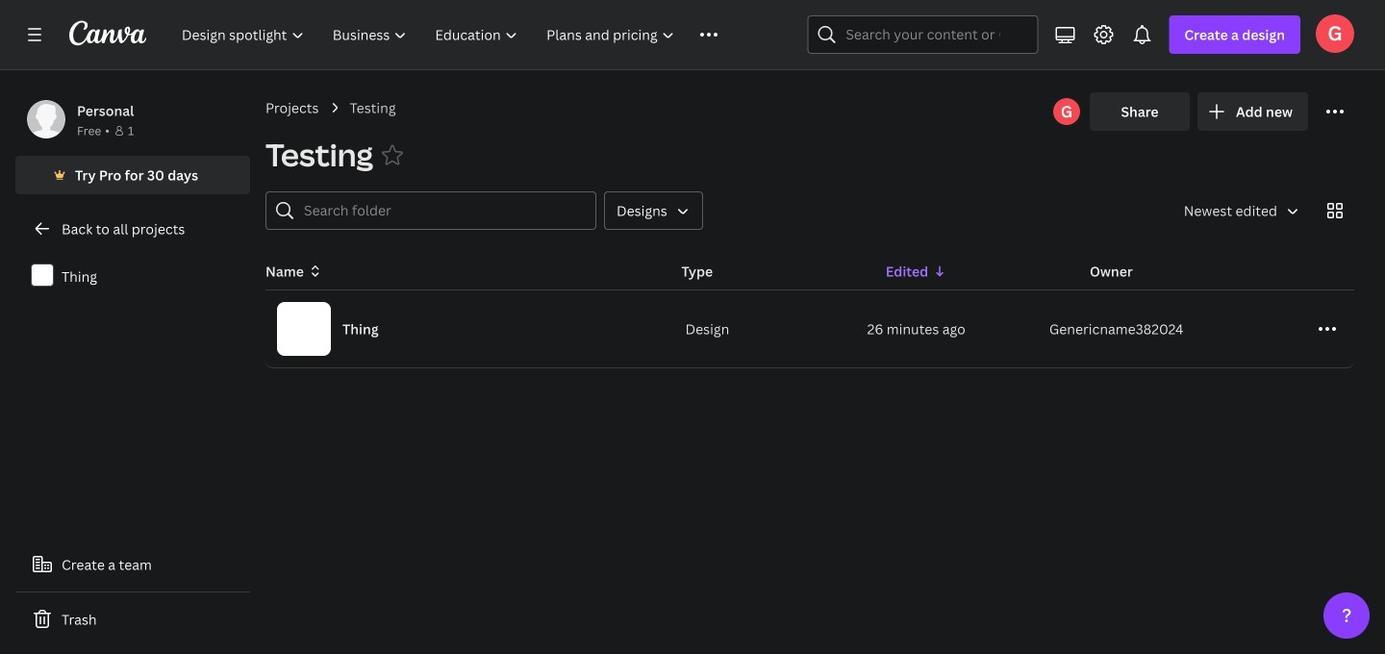 Task type: locate. For each thing, give the bounding box(es) containing it.
None search field
[[807, 15, 1038, 54]]

genericname382024 image
[[1316, 14, 1354, 53]]

top level navigation element
[[169, 15, 761, 54], [169, 15, 761, 54]]

Sort by button
[[1168, 191, 1308, 230]]

Search search field
[[846, 16, 1000, 53]]



Task type: vqa. For each thing, say whether or not it's contained in the screenshot.
'list'
no



Task type: describe. For each thing, give the bounding box(es) containing it.
genericname382024 image
[[1316, 14, 1354, 53]]

Search folder search field
[[304, 192, 584, 229]]

Type button
[[604, 191, 703, 230]]



